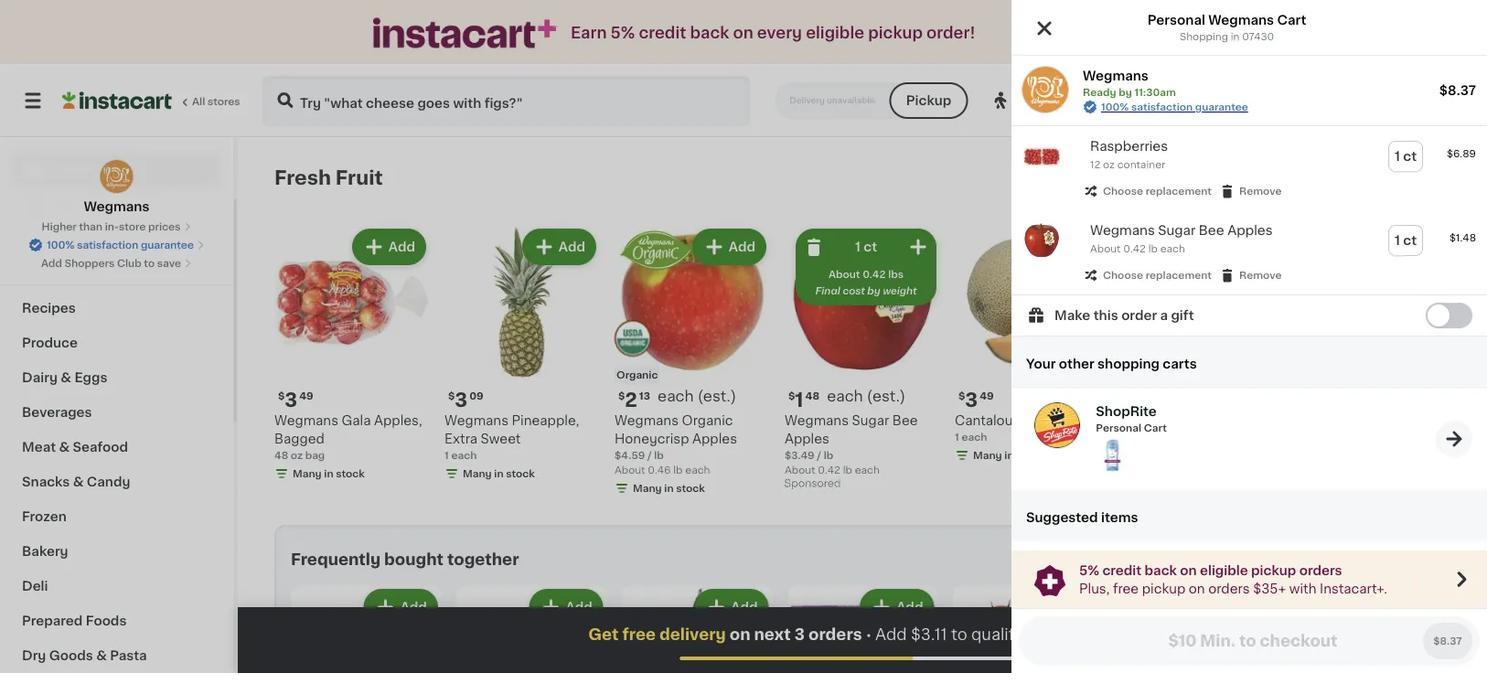 Task type: vqa. For each thing, say whether or not it's contained in the screenshot.
$ 2 49 related to PURELL Calming Lavender Scent 70% Alcohol Gel Hand Sanitizer (3905-24-CMR)
no



Task type: locate. For each thing, give the bounding box(es) containing it.
$ 3 49 up bagged
[[278, 390, 313, 409]]

farm
[[1117, 94, 1153, 107]]

1 horizontal spatial 48
[[805, 391, 820, 401]]

1 vertical spatial pickup
[[1251, 564, 1296, 577]]

$
[[278, 391, 285, 401], [448, 391, 455, 401], [618, 391, 625, 401], [788, 391, 795, 401], [959, 391, 965, 401], [1129, 391, 1135, 401], [1299, 391, 1305, 401]]

each down "extra"
[[451, 450, 477, 461]]

organic inside wegmans organic honeycrisp apples $4.59 / lb about 0.46 lb each
[[682, 414, 733, 427]]

0 vertical spatial remove
[[1239, 186, 1282, 196]]

0 vertical spatial choose replacement button
[[1083, 183, 1212, 199]]

apples for wegmans sugar bee apples about 0.42 lb each
[[1228, 224, 1273, 237]]

11:30am up the 100% satisfaction guarantee link
[[1135, 87, 1176, 97]]

2 remove from the top
[[1239, 270, 1282, 280]]

wegmans inside wegmans gala apples, bagged 48 oz bag
[[274, 414, 338, 427]]

wegmans right wegmans sugar bee apples image
[[1090, 224, 1155, 237]]

/ down the honeycrisp at bottom left
[[647, 450, 652, 461]]

$ 3 49
[[278, 390, 313, 409], [959, 390, 994, 409]]

0.42 inside wegmans sugar bee apples about 0.42 lb each
[[1123, 244, 1146, 254]]

higher
[[42, 222, 77, 232]]

0 vertical spatial guarantee
[[1195, 102, 1248, 112]]

in
[[1231, 32, 1240, 42], [1005, 450, 1014, 461], [324, 469, 333, 479], [494, 469, 504, 479], [664, 483, 674, 493]]

pickup inside popup button
[[1019, 94, 1068, 107]]

0 horizontal spatial (est.)
[[698, 389, 736, 403]]

(est.) up wegmans sugar bee apples $3.49 / lb about 0.42 lb each
[[867, 389, 906, 403]]

sugar left increment quantity of raspberries icon in the top right of the page
[[1158, 224, 1196, 237]]

2 vertical spatial pickup
[[1142, 582, 1186, 595]]

0 vertical spatial choose
[[1103, 186, 1143, 196]]

snacks & candy link
[[11, 465, 222, 499]]

1 1 ct button from the top
[[1389, 142, 1422, 171]]

1 horizontal spatial cart
[[1277, 14, 1307, 27]]

lb up 0.46
[[654, 450, 664, 461]]

1 choose from the top
[[1103, 186, 1143, 196]]

free inside 5% credit back on eligible pickup orders plus, free pickup on orders $35+ with instacart+.
[[1113, 582, 1139, 595]]

0 horizontal spatial by
[[867, 286, 881, 296]]

1 vertical spatial raspberries
[[1125, 414, 1202, 427]]

$1.48
[[1450, 233, 1476, 243]]

add button
[[354, 230, 424, 263], [524, 230, 595, 263], [694, 230, 765, 263], [1034, 230, 1105, 263], [1374, 230, 1445, 263], [366, 591, 436, 624], [531, 591, 602, 624], [696, 591, 767, 624], [862, 591, 932, 624], [1027, 591, 1098, 624], [1193, 591, 1263, 624], [1358, 591, 1429, 624]]

many down 0.46
[[633, 483, 662, 493]]

0.42 down wegmans sugar bee apples button
[[1123, 244, 1146, 254]]

prepared
[[22, 615, 83, 627]]

3 right next
[[795, 627, 805, 643]]

0 vertical spatial 2
[[1437, 94, 1445, 107]]

ct up about 0.42 lbs final cost by weight
[[864, 241, 877, 253]]

product group containing 6
[[1125, 225, 1280, 445]]

many down "extra"
[[463, 469, 492, 479]]

cart inside personal wegmans cart shopping in 07430
[[1277, 14, 1307, 27]]

weight
[[883, 286, 917, 296]]

in down sweet
[[494, 469, 504, 479]]

0 horizontal spatial free
[[622, 627, 656, 643]]

wegmans for wegmans sugar bee apples $3.49 / lb about 0.42 lb each
[[785, 414, 849, 427]]

1 ct button
[[1389, 142, 1422, 171], [1389, 226, 1422, 255]]

oz down shoprite
[[1138, 432, 1150, 442]]

this
[[1094, 309, 1118, 322]]

dry goods & pasta link
[[11, 638, 222, 673]]

1 horizontal spatial 100% satisfaction guarantee
[[1101, 102, 1248, 112]]

next
[[754, 627, 791, 643]]

wegmans for wegmans ready by 11:30am
[[1083, 70, 1149, 82]]

increment quantity of raspberries image
[[1248, 236, 1269, 258]]

0 horizontal spatial 100% satisfaction guarantee
[[47, 240, 194, 250]]

instacart+.
[[1320, 582, 1387, 595]]

5% up plus,
[[1079, 564, 1099, 577]]

$8.37
[[1439, 84, 1476, 97]]

(est.)
[[698, 389, 736, 403], [867, 389, 906, 403]]

ready
[[1083, 87, 1116, 97], [1241, 94, 1287, 107]]

many down cantaloupes 1 each
[[973, 450, 1002, 461]]

1 horizontal spatial 5%
[[1079, 564, 1099, 577]]

each inside wegmans sugar bee apples $3.49 / lb about 0.42 lb each
[[855, 465, 880, 475]]

free right get
[[622, 627, 656, 643]]

orders inside treatment tracker modal dialog
[[808, 627, 862, 643]]

each right 0.46
[[685, 465, 710, 475]]

2 $ from the left
[[448, 391, 455, 401]]

wegmans inside wegmans pineapple, extra sweet 1 each
[[445, 414, 509, 427]]

to
[[144, 258, 155, 268], [951, 627, 967, 643]]

wegmans up 07430
[[1208, 14, 1274, 27]]

in down 0.46
[[664, 483, 674, 493]]

2 remove button from the top
[[1219, 267, 1282, 284]]

about down $3.49
[[785, 465, 815, 475]]

snacks & candy
[[22, 476, 130, 488]]

0 horizontal spatial 0.42
[[818, 465, 840, 475]]

0.42 left lbs
[[863, 269, 886, 279]]

raspberries 12 oz container inside product group
[[1090, 140, 1168, 170]]

1 horizontal spatial bee
[[1199, 224, 1224, 237]]

pickup left at
[[1019, 94, 1068, 107]]

1 / from the left
[[647, 450, 652, 461]]

orders for orders
[[1299, 564, 1342, 577]]

organic
[[616, 370, 658, 380], [682, 414, 733, 427]]

container inside item carousel region
[[1153, 432, 1202, 442]]

1 ct button left $6.89
[[1389, 142, 1422, 171]]

stock down wegmans gala apples, bagged 48 oz bag
[[336, 469, 365, 479]]

choose for 12
[[1103, 186, 1143, 196]]

0 vertical spatial 100%
[[1101, 102, 1129, 112]]

0 horizontal spatial 12
[[1090, 160, 1101, 170]]

0.42 inside wegmans sugar bee apples $3.49 / lb about 0.42 lb each
[[818, 465, 840, 475]]

0 horizontal spatial cart
[[1144, 423, 1167, 433]]

to right the $3.11
[[951, 627, 967, 643]]

None search field
[[262, 75, 751, 126]]

2 1 ct button from the top
[[1389, 226, 1422, 255]]

many in stock down sweet
[[463, 469, 535, 479]]

$4.59
[[615, 450, 645, 461]]

1 horizontal spatial to
[[951, 627, 967, 643]]

raspberries 12 oz container inside product group
[[1125, 414, 1202, 442]]

orders up with
[[1299, 564, 1342, 577]]

0 vertical spatial 5%
[[611, 25, 635, 41]]

2 horizontal spatial 0.42
[[1123, 244, 1146, 254]]

all stores link
[[62, 75, 241, 126]]

orders left •
[[808, 627, 862, 643]]

instacart logo image
[[62, 90, 172, 112]]

12 inside product group
[[1090, 160, 1101, 170]]

credit inside 5% credit back on eligible pickup orders plus, free pickup on orders $35+ with instacart+.
[[1102, 564, 1142, 577]]

wegmans inside wegmans sugar bee apples about 0.42 lb each
[[1090, 224, 1155, 237]]

wegmans
[[1208, 14, 1274, 27], [1083, 70, 1149, 82], [84, 200, 149, 213], [1090, 224, 1155, 237], [274, 414, 338, 427], [445, 414, 509, 427], [615, 414, 679, 427], [785, 414, 849, 427]]

49 for wegmans
[[299, 391, 313, 401]]

1 vertical spatial free
[[1113, 582, 1139, 595]]

many in stock down 0.46
[[633, 483, 705, 493]]

1 vertical spatial 0.42
[[863, 269, 886, 279]]

pickup left order!
[[868, 25, 923, 41]]

2 / from the left
[[817, 450, 821, 461]]

many in stock for extra
[[463, 469, 535, 479]]

in down cantaloupes 1 each
[[1005, 450, 1014, 461]]

free right plus,
[[1113, 582, 1139, 595]]

choose replacement for raspberries
[[1103, 186, 1212, 196]]

0 vertical spatial pickup
[[868, 25, 923, 41]]

0 vertical spatial bee
[[1199, 224, 1224, 237]]

0 vertical spatial oz
[[1103, 160, 1115, 170]]

1 vertical spatial eligible
[[1200, 564, 1248, 577]]

1 vertical spatial remove
[[1239, 270, 1282, 280]]

2 horizontal spatial orders
[[1299, 564, 1342, 577]]

6 $ from the left
[[1129, 391, 1135, 401]]

many in stock for each
[[973, 450, 1045, 461]]

& for dairy
[[61, 371, 71, 384]]

1 choose replacement button from the top
[[1083, 183, 1212, 199]]

1 horizontal spatial back
[[1145, 564, 1177, 577]]

1 vertical spatial guarantee
[[141, 240, 194, 250]]

to inside treatment tracker modal dialog
[[951, 627, 967, 643]]

2 choose from the top
[[1103, 270, 1143, 280]]

oz down raspberries button
[[1103, 160, 1115, 170]]

1 horizontal spatial satisfaction
[[1131, 102, 1193, 112]]

2 button
[[1390, 79, 1465, 123]]

cart inside shoprite personal cart
[[1144, 423, 1167, 433]]

secret invisible solid powder fresh antiperspirant/deodorant image
[[1096, 439, 1129, 472]]

apples for wegmans organic honeycrisp apples $4.59 / lb about 0.46 lb each
[[692, 433, 737, 445]]

1 horizontal spatial personal
[[1148, 14, 1205, 27]]

main content
[[238, 137, 1487, 673]]

1 remove button from the top
[[1219, 183, 1282, 199]]

0 horizontal spatial 11:30am
[[1135, 87, 1176, 97]]

wegmans up the honeycrisp at bottom left
[[615, 414, 679, 427]]

back inside 5% credit back on eligible pickup orders plus, free pickup on orders $35+ with instacart+.
[[1145, 564, 1177, 577]]

0.42 inside about 0.42 lbs final cost by weight
[[863, 269, 886, 279]]

replacement for wegmans
[[1146, 270, 1212, 280]]

/ inside wegmans organic honeycrisp apples $4.59 / lb about 0.46 lb each
[[647, 450, 652, 461]]

apples inside wegmans sugar bee apples $3.49 / lb about 0.42 lb each
[[785, 433, 829, 445]]

about up cost
[[829, 269, 860, 279]]

each (est.) right 13
[[658, 389, 736, 403]]

& right meat
[[59, 441, 70, 454]]

/ inside wegmans sugar bee apples $3.49 / lb about 0.42 lb each
[[817, 450, 821, 461]]

48 inside wegmans gala apples, bagged 48 oz bag
[[274, 450, 288, 461]]

ready inside wegmans ready by 11:30am
[[1083, 87, 1116, 97]]

on inside treatment tracker modal dialog
[[730, 627, 750, 643]]

2 inside item carousel region
[[625, 390, 637, 409]]

pickup at 100 farm view
[[1019, 94, 1190, 107]]

1 $ from the left
[[278, 391, 285, 401]]

2 (est.) from the left
[[867, 389, 906, 403]]

free right "try"
[[1065, 27, 1092, 39]]

main content containing fresh fruit
[[238, 137, 1487, 673]]

each (est.) for 1
[[827, 389, 906, 403]]

raspberries 12 oz container down farm
[[1090, 140, 1168, 170]]

0 vertical spatial choose replacement
[[1103, 186, 1212, 196]]

1 vertical spatial orders
[[1208, 582, 1250, 595]]

wegmans inside personal wegmans cart shopping in 07430
[[1208, 14, 1274, 27]]

lb for wegmans sugar bee apples $3.49 / lb about 0.42 lb each
[[824, 450, 834, 461]]

1 remove from the top
[[1239, 186, 1282, 196]]

wegmans image
[[1023, 67, 1068, 112]]

12 down shoprite
[[1125, 432, 1136, 442]]

1 horizontal spatial 100%
[[1101, 102, 1129, 112]]

$ 9 19
[[1299, 390, 1332, 409]]

choose replacement button down remove raspberries image
[[1083, 267, 1212, 284]]

0 horizontal spatial guarantee
[[141, 240, 194, 250]]

09
[[469, 391, 484, 401]]

wegmans for wegmans pineapple, extra sweet 1 each
[[445, 414, 509, 427]]

1 vertical spatial 12
[[1125, 432, 1136, 442]]

2 product group from the top
[[1012, 210, 1487, 295]]

raspberries down 89
[[1125, 414, 1202, 427]]

13
[[639, 391, 650, 401]]

2 horizontal spatial by
[[1290, 94, 1308, 107]]

remove for container
[[1239, 186, 1282, 196]]

wegmans for wegmans organic honeycrisp apples $4.59 / lb about 0.46 lb each
[[615, 414, 679, 427]]

1 vertical spatial choose
[[1103, 270, 1143, 280]]

1 down cantaloupes
[[955, 432, 959, 442]]

07430
[[1242, 32, 1274, 42]]

oz down bagged
[[291, 450, 303, 461]]

1 horizontal spatial 12
[[1125, 432, 1136, 442]]

choose for sugar
[[1103, 270, 1143, 280]]

try free
[[1041, 27, 1092, 39]]

& left the candy
[[73, 476, 84, 488]]

cost
[[843, 286, 865, 296]]

wegmans pineapple, extra sweet 1 each
[[445, 414, 579, 461]]

1 vertical spatial remove button
[[1219, 267, 1282, 284]]

in-
[[105, 222, 119, 232]]

pickup up $35+
[[1251, 564, 1296, 577]]

pickup inside button
[[906, 94, 951, 107]]

raspberries down farm
[[1090, 140, 1168, 153]]

(est.) up wegmans organic honeycrisp apples $4.59 / lb about 0.46 lb each on the bottom of page
[[698, 389, 736, 403]]

apples inside wegmans organic honeycrisp apples $4.59 / lb about 0.46 lb each
[[692, 433, 737, 445]]

49 up bagged
[[299, 391, 313, 401]]

(est.) for 2
[[698, 389, 736, 403]]

3 $ from the left
[[618, 391, 625, 401]]

raspberries button
[[1090, 139, 1168, 154]]

many down "bag"
[[293, 469, 322, 479]]

choose replacement for wegmans
[[1103, 270, 1212, 280]]

each down the $1.48 each (estimated) element
[[855, 465, 880, 475]]

remove button
[[1219, 183, 1282, 199], [1219, 267, 1282, 284]]

1 each (est.) from the left
[[658, 389, 736, 403]]

ct left $1.48
[[1403, 234, 1417, 247]]

1 horizontal spatial by
[[1119, 87, 1132, 97]]

2 choose replacement button from the top
[[1083, 267, 1212, 284]]

(est.) inside $2.13 each (estimated) element
[[698, 389, 736, 403]]

& left eggs on the left of page
[[61, 371, 71, 384]]

guarantee right view
[[1195, 102, 1248, 112]]

product group
[[274, 225, 430, 485], [445, 225, 600, 485], [615, 225, 770, 499], [785, 225, 940, 494], [955, 225, 1110, 466], [1125, 225, 1280, 445], [1295, 225, 1451, 485], [291, 585, 442, 673], [456, 585, 607, 673], [622, 585, 772, 673], [787, 585, 938, 673], [953, 585, 1103, 673], [1118, 585, 1269, 673], [1283, 585, 1434, 673]]

each (est.) inside $2.13 each (estimated) element
[[658, 389, 736, 403]]

0 vertical spatial to
[[144, 258, 155, 268]]

0 horizontal spatial 2
[[625, 390, 637, 409]]

0 vertical spatial back
[[690, 25, 729, 41]]

1 ct button for wegmans sugar bee apples
[[1389, 226, 1422, 255]]

with
[[1289, 582, 1317, 595]]

remove raspberries image
[[1143, 236, 1165, 258]]

1 (est.) from the left
[[698, 389, 736, 403]]

wegmans inside wegmans ready by 11:30am
[[1083, 70, 1149, 82]]

100% inside button
[[47, 240, 75, 250]]

satisfaction
[[1131, 102, 1193, 112], [77, 240, 138, 250]]

0 vertical spatial organic
[[616, 370, 658, 380]]

1 vertical spatial 48
[[274, 450, 288, 461]]

each (est.) up wegmans sugar bee apples $3.49 / lb about 0.42 lb each
[[827, 389, 906, 403]]

ready by 11:30am
[[1241, 94, 1368, 107]]

2 vertical spatial 0.42
[[818, 465, 840, 475]]

in down "bag"
[[324, 469, 333, 479]]

$ up cantaloupes
[[959, 391, 965, 401]]

1 product group from the top
[[1012, 126, 1487, 210]]

frequently bought together section
[[274, 525, 1451, 673]]

wegmans sugar bee apples image
[[1023, 221, 1061, 260]]

1 horizontal spatial eligible
[[1200, 564, 1248, 577]]

bee inside wegmans sugar bee apples $3.49 / lb about 0.42 lb each
[[893, 414, 918, 427]]

1 horizontal spatial pickup
[[1019, 94, 1068, 107]]

sugar down the $1.48 each (estimated) element
[[852, 414, 889, 427]]

1 horizontal spatial 0.42
[[863, 269, 886, 279]]

replacement
[[1146, 186, 1212, 196], [1146, 270, 1212, 280]]

2 $ 3 49 from the left
[[959, 390, 994, 409]]

wegmans up bagged
[[274, 414, 338, 427]]

final
[[815, 286, 840, 296]]

(est.) inside the $1.48 each (estimated) element
[[867, 389, 906, 403]]

produce
[[22, 337, 78, 349]]

credit right the earn
[[639, 25, 686, 41]]

0 vertical spatial free
[[1065, 27, 1092, 39]]

2 vertical spatial orders
[[808, 627, 862, 643]]

bee down the $1.48 each (estimated) element
[[893, 414, 918, 427]]

$1.48 each (estimated) element
[[785, 388, 940, 412]]

choose down raspberries button
[[1103, 186, 1143, 196]]

0.42
[[1123, 244, 1146, 254], [863, 269, 886, 279], [818, 465, 840, 475]]

1 left $1.48
[[1395, 234, 1400, 247]]

4 $ from the left
[[788, 391, 795, 401]]

remove up increment quantity of raspberries icon in the top right of the page
[[1239, 186, 1282, 196]]

$6.89
[[1447, 149, 1476, 159]]

wegmans inside wegmans sugar bee apples $3.49 / lb about 0.42 lb each
[[785, 414, 849, 427]]

& for meat
[[59, 441, 70, 454]]

$ left 13
[[618, 391, 625, 401]]

remove button up increment quantity of raspberries icon in the top right of the page
[[1219, 183, 1282, 199]]

ct down wegmans sugar bee apples button
[[1204, 241, 1217, 253]]

order
[[1121, 309, 1157, 322]]

each (est.) inside the $1.48 each (estimated) element
[[827, 389, 906, 403]]

raspberries image
[[1023, 137, 1061, 176]]

0 horizontal spatial eligible
[[806, 25, 864, 41]]

1 horizontal spatial each (est.)
[[827, 389, 906, 403]]

remove down increment quantity of raspberries icon in the top right of the page
[[1239, 270, 1282, 280]]

stores
[[208, 96, 240, 107]]

1 vertical spatial 100% satisfaction guarantee
[[47, 240, 194, 250]]

each down cantaloupes
[[962, 432, 987, 442]]

each
[[1160, 244, 1185, 254], [658, 389, 694, 403], [827, 389, 863, 403], [962, 432, 987, 442], [451, 450, 477, 461], [685, 465, 710, 475], [855, 465, 880, 475]]

/
[[647, 450, 652, 461], [817, 450, 821, 461]]

recipes
[[22, 302, 76, 315]]

wegmans for wegmans gala apples, bagged 48 oz bag
[[274, 414, 338, 427]]

0 horizontal spatial pickup
[[868, 25, 923, 41]]

pasta
[[110, 649, 147, 662]]

0 horizontal spatial pickup
[[906, 94, 951, 107]]

wegmans for wegmans
[[84, 200, 149, 213]]

1 vertical spatial credit
[[1102, 564, 1142, 577]]

suggested
[[1026, 511, 1098, 524]]

$ 1 48
[[788, 390, 820, 409]]

product group
[[1012, 126, 1487, 210], [1012, 210, 1487, 295]]

guarantee
[[1195, 102, 1248, 112], [141, 240, 194, 250]]

1 inside cantaloupes 1 each
[[955, 432, 959, 442]]

0 vertical spatial orders
[[1299, 564, 1342, 577]]

1 horizontal spatial orders
[[1208, 582, 1250, 595]]

lb right $3.49
[[824, 450, 834, 461]]

$ inside "$ 1 48"
[[788, 391, 795, 401]]

$ up shoprite
[[1129, 391, 1135, 401]]

bee left increment quantity of raspberries icon in the top right of the page
[[1199, 224, 1224, 237]]

1 vertical spatial organic
[[682, 414, 733, 427]]

1 horizontal spatial free
[[1065, 27, 1092, 39]]

2 choose replacement from the top
[[1103, 270, 1212, 280]]

0 vertical spatial 1 ct button
[[1389, 142, 1422, 171]]

deli link
[[11, 569, 222, 604]]

48 up $3.49
[[805, 391, 820, 401]]

bought
[[384, 552, 444, 568]]

$ left 19
[[1299, 391, 1305, 401]]

orders for qualify.
[[808, 627, 862, 643]]

try
[[1041, 27, 1062, 39]]

0 horizontal spatial satisfaction
[[77, 240, 138, 250]]

choose replacement button down raspberries button
[[1083, 183, 1212, 199]]

1 vertical spatial bee
[[893, 414, 918, 427]]

1 choose replacement from the top
[[1103, 186, 1212, 196]]

in left 07430
[[1231, 32, 1240, 42]]

sugar for wegmans sugar bee apples about 0.42 lb each
[[1158, 224, 1196, 237]]

/ for sugar
[[817, 450, 821, 461]]

honeycrisp
[[615, 433, 689, 445]]

go to cart image
[[1443, 428, 1465, 450]]

each inside wegmans organic honeycrisp apples $4.59 / lb about 0.46 lb each
[[685, 465, 710, 475]]

about
[[1090, 244, 1121, 254], [829, 269, 860, 279], [615, 465, 645, 475], [785, 465, 815, 475]]

sugar inside wegmans sugar bee apples about 0.42 lb each
[[1158, 224, 1196, 237]]

sponsored badge image
[[785, 479, 840, 489]]

replacement for raspberries
[[1146, 186, 1212, 196]]

1 vertical spatial replacement
[[1146, 270, 1212, 280]]

about inside wegmans sugar bee apples about 0.42 lb each
[[1090, 244, 1121, 254]]

0 horizontal spatial $ 3 49
[[278, 390, 313, 409]]

about down $4.59
[[615, 465, 645, 475]]

2 each (est.) from the left
[[827, 389, 906, 403]]

wegmans sugar bee apples button
[[1090, 223, 1273, 238]]

lb down wegmans sugar bee apples button
[[1148, 244, 1158, 254]]

2 49 from the left
[[980, 391, 994, 401]]

apples for wegmans sugar bee apples $3.49 / lb about 0.42 lb each
[[785, 433, 829, 445]]

0 horizontal spatial ready
[[1083, 87, 1116, 97]]

bee inside wegmans sugar bee apples about 0.42 lb each
[[1199, 224, 1224, 237]]

1 horizontal spatial oz
[[1103, 160, 1115, 170]]

raspberries 12 oz container down 89
[[1125, 414, 1202, 442]]

sugar inside wegmans sugar bee apples $3.49 / lb about 0.42 lb each
[[852, 414, 889, 427]]

free inside treatment tracker modal dialog
[[622, 627, 656, 643]]

by
[[1119, 87, 1132, 97], [1290, 94, 1308, 107], [867, 286, 881, 296]]

personal up shopping
[[1148, 14, 1205, 27]]

sugar
[[1158, 224, 1196, 237], [852, 414, 889, 427]]

lb inside wegmans sugar bee apples about 0.42 lb each
[[1148, 244, 1158, 254]]

0 horizontal spatial each (est.)
[[658, 389, 736, 403]]

shoppers
[[65, 258, 115, 268]]

1 horizontal spatial sugar
[[1158, 224, 1196, 237]]

1 horizontal spatial apples
[[785, 433, 829, 445]]

0 vertical spatial remove button
[[1219, 183, 1282, 199]]

1 horizontal spatial 2
[[1437, 94, 1445, 107]]

choose replacement down remove raspberries image
[[1103, 270, 1212, 280]]

1 49 from the left
[[299, 391, 313, 401]]

wegmans inside wegmans organic honeycrisp apples $4.59 / lb about 0.46 lb each
[[615, 414, 679, 427]]

pickup down order!
[[906, 94, 951, 107]]

•
[[866, 627, 872, 642]]

dairy
[[22, 371, 58, 384]]

0 horizontal spatial /
[[647, 450, 652, 461]]

organic down $2.13 each (estimated) element at the bottom of page
[[682, 414, 733, 427]]

1 vertical spatial cart
[[1144, 423, 1167, 433]]

1 horizontal spatial 49
[[980, 391, 994, 401]]

each (est.) for 2
[[658, 389, 736, 403]]

get free delivery on next 3 orders • add $3.11 to qualify.
[[588, 627, 1029, 643]]

together
[[447, 552, 519, 568]]

1 replacement from the top
[[1146, 186, 1212, 196]]

0 vertical spatial 48
[[805, 391, 820, 401]]

lists link
[[11, 225, 222, 262]]

12 inside product group
[[1125, 432, 1136, 442]]

2 horizontal spatial oz
[[1138, 432, 1150, 442]]

raspberries 12 oz container
[[1090, 140, 1168, 170], [1125, 414, 1202, 442]]

apples inside wegmans sugar bee apples about 0.42 lb each
[[1228, 224, 1273, 237]]

1 $ 3 49 from the left
[[278, 390, 313, 409]]

each down wegmans sugar bee apples button
[[1160, 244, 1185, 254]]

than
[[79, 222, 102, 232]]

0 horizontal spatial personal
[[1096, 423, 1141, 433]]

guarantee up save
[[141, 240, 194, 250]]

stock down cantaloupes 1 each
[[1016, 450, 1045, 461]]

choose up the make this order a gift at the right
[[1103, 270, 1143, 280]]

beverages
[[22, 406, 92, 419]]

prepared foods
[[22, 615, 127, 627]]

1 vertical spatial satisfaction
[[77, 240, 138, 250]]

0 horizontal spatial oz
[[291, 450, 303, 461]]

many in stock down "bag"
[[293, 469, 365, 479]]

7 $ from the left
[[1299, 391, 1305, 401]]

2 replacement from the top
[[1146, 270, 1212, 280]]

wegmans logo image
[[99, 159, 134, 194]]

eligible
[[806, 25, 864, 41], [1200, 564, 1248, 577]]

shopping
[[1180, 32, 1228, 42]]

candy
[[87, 476, 130, 488]]

many in stock for apples,
[[293, 469, 365, 479]]

$ up $3.49
[[788, 391, 795, 401]]

0 horizontal spatial 48
[[274, 450, 288, 461]]

1 vertical spatial choose replacement
[[1103, 270, 1212, 280]]

1 horizontal spatial $ 3 49
[[959, 390, 994, 409]]

100
[[1088, 94, 1114, 107]]

pickup right plus,
[[1142, 582, 1186, 595]]

48 down bagged
[[274, 450, 288, 461]]



Task type: describe. For each thing, give the bounding box(es) containing it.
add inside treatment tracker modal dialog
[[875, 627, 907, 643]]

1 horizontal spatial 11:30am
[[1312, 94, 1368, 107]]

3 for cantaloupes
[[965, 390, 978, 409]]

shop link
[[11, 152, 222, 188]]

free for get
[[622, 627, 656, 643]]

$3.11
[[911, 627, 947, 643]]

wegmans organic honeycrisp apples $4.59 / lb about 0.46 lb each
[[615, 414, 737, 475]]

cart for personal
[[1144, 423, 1167, 433]]

foods
[[86, 615, 127, 627]]

100% satisfaction guarantee link
[[1101, 100, 1248, 114]]

bakery link
[[11, 534, 222, 569]]

express icon image
[[373, 18, 556, 48]]

frequently
[[291, 552, 381, 568]]

1 ct button for raspberries
[[1389, 142, 1422, 171]]

earn 5% credit back on every eligible pickup order!
[[571, 25, 975, 41]]

$ 3 49 for cantaloupes
[[959, 390, 994, 409]]

make
[[1055, 309, 1090, 322]]

100% satisfaction guarantee inside button
[[47, 240, 194, 250]]

stock down wegmans organic honeycrisp apples $4.59 / lb about 0.46 lb each on the bottom of page
[[676, 483, 705, 493]]

oz inside product group
[[1103, 160, 1115, 170]]

buy it again link
[[11, 188, 222, 225]]

raspberries inside item carousel region
[[1125, 414, 1202, 427]]

1 horizontal spatial guarantee
[[1195, 102, 1248, 112]]

11:30am inside wegmans ready by 11:30am
[[1135, 87, 1176, 97]]

prepared foods link
[[11, 604, 222, 638]]

lb for wegmans organic honeycrisp apples $4.59 / lb about 0.46 lb each
[[654, 450, 664, 461]]

bee for wegmans sugar bee apples $3.49 / lb about 0.42 lb each
[[893, 414, 918, 427]]

shoprite personal cart
[[1096, 405, 1167, 433]]

pickup for pickup
[[906, 94, 951, 107]]

dairy & eggs link
[[11, 360, 222, 395]]

meat
[[22, 441, 56, 454]]

product group containing wegmans sugar bee apples
[[1012, 210, 1487, 295]]

pineapple,
[[512, 414, 579, 427]]

each right "$ 1 48"
[[827, 389, 863, 403]]

add shoppers club to save link
[[41, 256, 192, 271]]

in for cantaloupes
[[1005, 450, 1014, 461]]

0 horizontal spatial back
[[690, 25, 729, 41]]

remove wegmans sugar bee apples image
[[803, 236, 825, 258]]

bag
[[305, 450, 325, 461]]

0 vertical spatial satisfaction
[[1131, 102, 1193, 112]]

pickup button
[[890, 82, 968, 119]]

lb down the $1.48 each (estimated) element
[[843, 465, 852, 475]]

prices
[[148, 222, 181, 232]]

eligible inside 5% credit back on eligible pickup orders plus, free pickup on orders $35+ with instacart+.
[[1200, 564, 1248, 577]]

all
[[192, 96, 205, 107]]

club
[[117, 258, 141, 268]]

remove for apples
[[1239, 270, 1282, 280]]

order!
[[927, 25, 975, 41]]

product group containing 2
[[615, 225, 770, 499]]

gift
[[1171, 309, 1194, 322]]

49 for cantaloupes
[[980, 391, 994, 401]]

item carousel region
[[274, 159, 1451, 510]]

produce link
[[11, 326, 222, 360]]

/ for organic
[[647, 450, 652, 461]]

$ 3 09
[[448, 390, 484, 409]]

oz inside wegmans gala apples, bagged 48 oz bag
[[291, 450, 303, 461]]

each inside wegmans pineapple, extra sweet 1 each
[[451, 450, 477, 461]]

wegmans for wegmans sugar bee apples about 0.42 lb each
[[1090, 224, 1155, 237]]

$ 2 13
[[618, 390, 650, 409]]

$ inside $ 2 13
[[618, 391, 625, 401]]

0 vertical spatial 100% satisfaction guarantee
[[1101, 102, 1248, 112]]

0 horizontal spatial 5%
[[611, 25, 635, 41]]

1 up about 0.42 lbs final cost by weight
[[855, 241, 861, 253]]

0 vertical spatial eligible
[[806, 25, 864, 41]]

1 ct left $6.89
[[1395, 150, 1417, 163]]

a
[[1160, 309, 1168, 322]]

recipes link
[[11, 291, 222, 326]]

dairy & eggs
[[22, 371, 107, 384]]

$2.13 each (estimated) element
[[615, 388, 770, 412]]

fresh fruit
[[274, 168, 383, 187]]

personal wegmans cart shopping in 07430
[[1148, 14, 1307, 42]]

about inside wegmans sugar bee apples $3.49 / lb about 0.42 lb each
[[785, 465, 815, 475]]

ct left $6.89
[[1403, 150, 1417, 163]]

by inside ready by 11:30am link
[[1290, 94, 1308, 107]]

cantaloupes 1 each
[[955, 414, 1037, 442]]

items
[[1101, 511, 1138, 524]]

lbs
[[888, 269, 904, 279]]

choose replacement button for raspberries
[[1083, 183, 1212, 199]]

(est.) for 1
[[867, 389, 906, 403]]

$3.49
[[785, 450, 815, 461]]

1 inside wegmans pineapple, extra sweet 1 each
[[445, 450, 449, 461]]

fresh
[[274, 168, 331, 187]]

remove button for container
[[1219, 183, 1282, 199]]

cantaloupes
[[955, 414, 1037, 427]]

stock for extra
[[506, 469, 535, 479]]

9
[[1305, 390, 1319, 409]]

bee for wegmans sugar bee apples about 0.42 lb each
[[1199, 224, 1224, 237]]

product group containing 1
[[785, 225, 940, 494]]

in for wegmans pineapple, extra sweet
[[494, 469, 504, 479]]

0 vertical spatial credit
[[639, 25, 686, 41]]

each inside cantaloupes 1 each
[[962, 432, 987, 442]]

1 ct left $1.48
[[1395, 234, 1417, 247]]

in for wegmans gala apples, bagged
[[324, 469, 333, 479]]

every
[[757, 25, 802, 41]]

lb for wegmans sugar bee apples about 0.42 lb each
[[1148, 244, 1158, 254]]

5 $ from the left
[[959, 391, 965, 401]]

100% satisfaction guarantee button
[[28, 234, 205, 252]]

3 for wegmans gala apples, bagged
[[285, 390, 297, 409]]

1 ct down wegmans sugar bee apples button
[[1195, 241, 1217, 253]]

your other shopping carts
[[1026, 357, 1197, 370]]

1 horizontal spatial ready
[[1241, 94, 1287, 107]]

meat & seafood
[[22, 441, 128, 454]]

0 horizontal spatial to
[[144, 258, 155, 268]]

1 vertical spatial oz
[[1138, 432, 1150, 442]]

product group containing raspberries
[[1012, 126, 1487, 210]]

about inside about 0.42 lbs final cost by weight
[[829, 269, 860, 279]]

& left pasta
[[96, 649, 107, 662]]

0.46
[[648, 465, 671, 475]]

about inside wegmans organic honeycrisp apples $4.59 / lb about 0.46 lb each
[[615, 465, 645, 475]]

carts
[[1163, 357, 1197, 370]]

pickup for pickup at 100 farm view
[[1019, 94, 1068, 107]]

again
[[92, 200, 129, 213]]

89
[[1150, 391, 1164, 401]]

earn
[[571, 25, 607, 41]]

treatment tracker modal dialog
[[238, 607, 1487, 673]]

frozen
[[22, 510, 67, 523]]

wegmans link
[[84, 159, 149, 216]]

higher than in-store prices
[[42, 222, 181, 232]]

48 inside "$ 1 48"
[[805, 391, 820, 401]]

2 inside button
[[1437, 94, 1445, 107]]

many for cantaloupes
[[973, 450, 1002, 461]]

lb right 0.46
[[673, 465, 683, 475]]

cart for wegmans
[[1277, 14, 1307, 27]]

dry goods & pasta
[[22, 649, 147, 662]]

choose replacement button for wegmans
[[1083, 267, 1212, 284]]

pickup at 100 farm view button
[[990, 75, 1190, 126]]

fruit
[[336, 168, 383, 187]]

shoprite
[[1096, 405, 1157, 418]]

deli
[[22, 580, 48, 593]]

store
[[119, 222, 146, 232]]

satisfaction inside button
[[77, 240, 138, 250]]

$ inside '$ 6 89'
[[1129, 391, 1135, 401]]

5% inside 5% credit back on eligible pickup orders plus, free pickup on orders $35+ with instacart+.
[[1079, 564, 1099, 577]]

gala
[[342, 414, 371, 427]]

many for wegmans gala apples, bagged
[[293, 469, 322, 479]]

make this order a gift
[[1055, 309, 1194, 322]]

1 ct up about 0.42 lbs final cost by weight
[[855, 241, 877, 253]]

by inside about 0.42 lbs final cost by weight
[[867, 286, 881, 296]]

save
[[157, 258, 181, 268]]

many for wegmans pineapple, extra sweet
[[463, 469, 492, 479]]

$ inside the $ 9 19
[[1299, 391, 1305, 401]]

increment quantity of wegmans sugar bee apples image
[[907, 236, 929, 258]]

$ 3 49 for wegmans gala apples, bagged
[[278, 390, 313, 409]]

6
[[1135, 390, 1149, 409]]

sugar for wegmans sugar bee apples $3.49 / lb about 0.42 lb each
[[852, 414, 889, 427]]

0 vertical spatial container
[[1117, 160, 1165, 170]]

1 down wegmans sugar bee apples button
[[1195, 241, 1201, 253]]

1 up $3.49
[[795, 390, 804, 409]]

wegmans gala apples, bagged 48 oz bag
[[274, 414, 422, 461]]

personal inside personal wegmans cart shopping in 07430
[[1148, 14, 1205, 27]]

in inside product group
[[664, 483, 674, 493]]

remove button for apples
[[1219, 267, 1282, 284]]

each inside wegmans sugar bee apples about 0.42 lb each
[[1160, 244, 1185, 254]]

bakery
[[22, 545, 68, 558]]

0 vertical spatial raspberries
[[1090, 140, 1168, 153]]

5% credit back on eligible pickup orders plus, free pickup on orders $35+ with instacart+.
[[1079, 564, 1387, 595]]

1 horizontal spatial pickup
[[1142, 582, 1186, 595]]

wegmans sugar bee apples $3.49 / lb about 0.42 lb each
[[785, 414, 918, 475]]

plus,
[[1079, 582, 1110, 595]]

announcement region
[[1012, 551, 1487, 608]]

delivery
[[659, 627, 726, 643]]

product group containing 9
[[1295, 225, 1451, 485]]

add shoppers club to save
[[41, 258, 181, 268]]

& for snacks
[[73, 476, 84, 488]]

3 inside treatment tracker modal dialog
[[795, 627, 805, 643]]

guarantee inside button
[[141, 240, 194, 250]]

service type group
[[775, 82, 968, 119]]

by inside wegmans ready by 11:30am
[[1119, 87, 1132, 97]]

stock for each
[[1016, 450, 1045, 461]]

bagged
[[274, 433, 325, 445]]

1 down 2 button
[[1395, 150, 1400, 163]]

stock for apples,
[[336, 469, 365, 479]]

qualify.
[[971, 627, 1029, 643]]

go to cart element
[[1436, 421, 1473, 458]]

in inside personal wegmans cart shopping in 07430
[[1231, 32, 1240, 42]]

3 for wegmans pineapple, extra sweet
[[455, 390, 468, 409]]

free for try
[[1065, 27, 1092, 39]]

personal inside shoprite personal cart
[[1096, 423, 1141, 433]]

$ inside $ 3 09
[[448, 391, 455, 401]]

each right 13
[[658, 389, 694, 403]]



